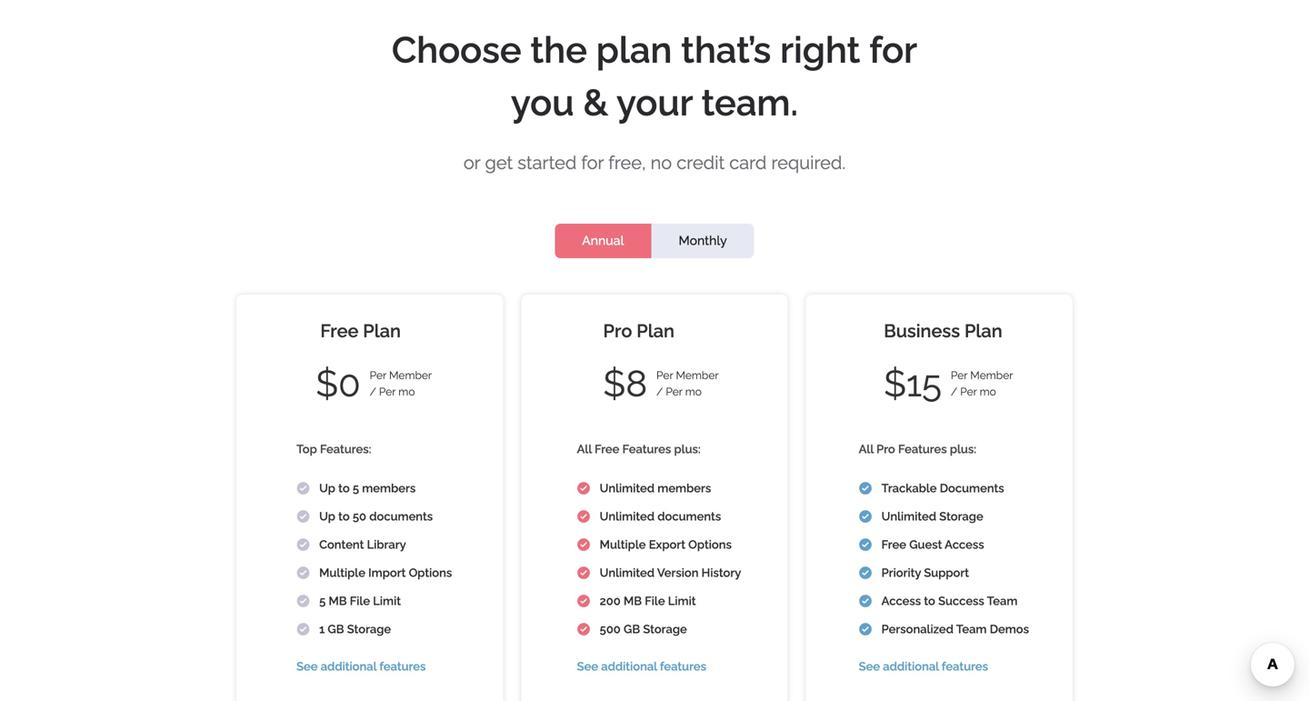 Task type: locate. For each thing, give the bounding box(es) containing it.
0 vertical spatial multiple
[[600, 538, 646, 552]]

1 horizontal spatial features
[[899, 443, 948, 456]]

1 see additional features from the left
[[297, 660, 426, 674]]

0 horizontal spatial pro
[[604, 320, 633, 342]]

1 members from the left
[[362, 482, 416, 495]]

0 horizontal spatial mb file
[[329, 594, 370, 608]]

3 member from the left
[[971, 369, 1014, 382]]

team down success
[[957, 623, 987, 636]]

mb file
[[329, 594, 370, 608], [624, 594, 665, 608]]

2 red checkmark image from the top
[[577, 594, 591, 608]]

3 see additional features link from the left
[[859, 660, 989, 674]]

0 vertical spatial red checkmark image
[[577, 482, 591, 495]]

2 see from the left
[[577, 660, 599, 674]]

0 vertical spatial options
[[689, 538, 732, 552]]

limit down import
[[373, 594, 401, 608]]

2 grey checkmark image from the top
[[297, 594, 310, 608]]

mo for business plan
[[980, 385, 997, 398]]

credit
[[677, 152, 725, 173]]

1 grey checkmark image from the top
[[297, 482, 310, 495]]

&
[[583, 81, 609, 124]]

1 member from the left
[[389, 369, 432, 382]]

2 storage from the left
[[643, 623, 687, 636]]

features
[[623, 443, 672, 456], [899, 443, 948, 456]]

up for up to 50 documents
[[319, 510, 336, 524]]

to down features:
[[339, 482, 350, 495]]

plan for business plan
[[965, 320, 1003, 342]]

per member / per mo for free plan
[[370, 369, 438, 398]]

1 see additional features link from the left
[[297, 660, 426, 674]]

additional down 1 gb storage
[[321, 660, 377, 674]]

storage down 200 mb file limit
[[643, 623, 687, 636]]

1 horizontal spatial multiple
[[600, 538, 646, 552]]

3 features from the left
[[942, 660, 989, 674]]

1 documents from the left
[[370, 510, 433, 524]]

red checkmark image for unlimited version history
[[577, 566, 591, 580]]

1 horizontal spatial all
[[859, 443, 874, 456]]

free guest access
[[882, 538, 985, 552]]

2 horizontal spatial additional
[[884, 660, 939, 674]]

2 horizontal spatial mo
[[980, 385, 997, 398]]

1 blue checkmark image from the top
[[859, 482, 873, 495]]

see additional features
[[297, 660, 426, 674], [577, 660, 707, 674], [859, 660, 989, 674]]

pro
[[604, 320, 633, 342], [877, 443, 896, 456]]

blue checkmark image left personalized
[[859, 623, 873, 636]]

access up support
[[945, 538, 985, 552]]

0 horizontal spatial features
[[380, 660, 426, 674]]

4 grey checkmark image from the top
[[297, 623, 310, 636]]

2 mo from the left
[[686, 385, 702, 398]]

5 up 1
[[319, 594, 326, 608]]

choose the plan that's right for
[[392, 29, 918, 71]]

2 gb from the left
[[624, 623, 641, 636]]

plus:
[[674, 443, 701, 456], [950, 443, 977, 456]]

1 list from the left
[[288, 437, 452, 680]]

1 red checkmark image from the top
[[577, 482, 591, 495]]

0 horizontal spatial per member / per mo
[[370, 369, 438, 398]]

gb right 1
[[328, 623, 344, 636]]

history
[[702, 566, 742, 580]]

no
[[651, 152, 672, 173]]

3 blue checkmark image from the top
[[859, 594, 873, 608]]

0 horizontal spatial all
[[577, 443, 592, 456]]

features for free plan
[[380, 660, 426, 674]]

1 horizontal spatial gb
[[624, 623, 641, 636]]

or get started for free, no credit card required.
[[464, 152, 846, 173]]

mb file up 1 gb storage
[[329, 594, 370, 608]]

500
[[600, 623, 621, 636]]

2 vertical spatial unlimited
[[600, 566, 655, 580]]

up to 50 documents
[[319, 510, 433, 524]]

5 up 50
[[353, 482, 359, 495]]

2 members from the left
[[658, 482, 712, 495]]

1 red checkmark image from the top
[[577, 538, 591, 552]]

1 mo from the left
[[399, 385, 415, 398]]

2 plus: from the left
[[950, 443, 977, 456]]

mo down business plan
[[980, 385, 997, 398]]

all free features plus:
[[577, 443, 701, 456]]

that's
[[682, 29, 772, 71]]

3 unlimited from the top
[[600, 566, 655, 580]]

see additional features link down 500 gb storage
[[577, 660, 707, 674]]

see additional features down 1 gb storage
[[297, 660, 426, 674]]

2 horizontal spatial list
[[850, 437, 1030, 680]]

3 per member / per mo from the left
[[951, 369, 1014, 398]]

1 vertical spatial grey checkmark image
[[297, 594, 310, 608]]

tab list
[[555, 224, 755, 258]]

red checkmark image left 500
[[577, 623, 591, 636]]

see additional features link down personalized
[[859, 660, 989, 674]]

for left free,
[[582, 152, 604, 173]]

200
[[600, 594, 621, 608]]

members
[[362, 482, 416, 495], [658, 482, 712, 495]]

priority support
[[882, 566, 970, 580]]

1 vertical spatial for
[[582, 152, 604, 173]]

tab list containing annual
[[555, 224, 755, 258]]

grey checkmark image for up to 50 documents
[[297, 510, 310, 524]]

2 horizontal spatial features
[[942, 660, 989, 674]]

to left 50
[[339, 510, 350, 524]]

mo for free plan
[[399, 385, 415, 398]]

0 vertical spatial unlimited
[[600, 482, 655, 495]]

plus: up documents
[[950, 443, 977, 456]]

personalized
[[882, 623, 954, 636]]

1 vertical spatial red checkmark image
[[577, 594, 591, 608]]

additional for free
[[321, 660, 377, 674]]

0 horizontal spatial multiple
[[319, 566, 366, 580]]

up down 'top features:'
[[319, 482, 336, 495]]

1 horizontal spatial additional
[[602, 660, 657, 674]]

0 horizontal spatial plan
[[363, 320, 401, 342]]

1 vertical spatial red checkmark image
[[577, 510, 591, 524]]

5 mb file limit
[[319, 594, 401, 608]]

features up unlimited members
[[623, 443, 672, 456]]

red checkmark image left multiple export options
[[577, 538, 591, 552]]

0 horizontal spatial members
[[362, 482, 416, 495]]

list containing all free features plus:
[[568, 437, 742, 680]]

0 horizontal spatial see additional features link
[[297, 660, 426, 674]]

2 unlimited from the top
[[600, 510, 655, 524]]

unlimited documents
[[600, 510, 722, 524]]

1 plus: from the left
[[674, 443, 701, 456]]

2 features from the left
[[899, 443, 948, 456]]

unlimited for unlimited documents
[[600, 510, 655, 524]]

blue checkmark image
[[859, 510, 873, 524], [859, 538, 873, 552], [859, 594, 873, 608], [859, 623, 873, 636]]

1 limit from the left
[[373, 594, 401, 608]]

1 horizontal spatial documents
[[658, 510, 722, 524]]

0 vertical spatial 5
[[353, 482, 359, 495]]

1 horizontal spatial plan
[[637, 320, 675, 342]]

library
[[367, 538, 406, 552]]

plus: for business plan
[[950, 443, 977, 456]]

1 horizontal spatial mo
[[686, 385, 702, 398]]

2 red checkmark image from the top
[[577, 510, 591, 524]]

2 features from the left
[[660, 660, 707, 674]]

1 horizontal spatial per member / per mo
[[657, 369, 724, 398]]

2 grey checkmark image from the top
[[297, 510, 310, 524]]

1 gb storage
[[319, 623, 391, 636]]

3 see additional features from the left
[[859, 660, 989, 674]]

features up trackable
[[899, 443, 948, 456]]

up
[[319, 482, 336, 495], [319, 510, 336, 524]]

200 mb file limit
[[600, 594, 696, 608]]

1 vertical spatial up
[[319, 510, 336, 524]]

1 vertical spatial free
[[595, 443, 620, 456]]

1 vertical spatial multiple
[[319, 566, 366, 580]]

list containing all pro features plus:
[[850, 437, 1030, 680]]

0 vertical spatial up
[[319, 482, 336, 495]]

blue checkmark image left priority
[[859, 566, 873, 580]]

1 horizontal spatial features
[[660, 660, 707, 674]]

1 horizontal spatial see
[[577, 660, 599, 674]]

additional down 500 gb storage
[[602, 660, 657, 674]]

monthly
[[679, 233, 727, 248]]

1 horizontal spatial limit
[[668, 594, 696, 608]]

1 gb from the left
[[328, 623, 344, 636]]

free plan
[[321, 320, 401, 342]]

0 vertical spatial red checkmark image
[[577, 538, 591, 552]]

storage for pro plan
[[643, 623, 687, 636]]

grey checkmark image
[[297, 538, 310, 552], [297, 594, 310, 608]]

per member / per mo down free plan
[[370, 369, 438, 398]]

2 plan from the left
[[637, 320, 675, 342]]

2 / from the left
[[657, 385, 663, 398]]

2 horizontal spatial /
[[951, 385, 958, 398]]

1 see from the left
[[297, 660, 318, 674]]

2 horizontal spatial see
[[859, 660, 881, 674]]

1 vertical spatial options
[[409, 566, 452, 580]]

2 up from the top
[[319, 510, 336, 524]]

2 horizontal spatial per member / per mo
[[951, 369, 1014, 398]]

documents up export
[[658, 510, 722, 524]]

features
[[380, 660, 426, 674], [660, 660, 707, 674], [942, 660, 989, 674]]

red checkmark image for 200
[[577, 594, 591, 608]]

content
[[319, 538, 364, 552]]

multiple down content
[[319, 566, 366, 580]]

per member / per mo down business plan
[[951, 369, 1014, 398]]

mb file up 500 gb storage
[[624, 594, 665, 608]]

1 plan from the left
[[363, 320, 401, 342]]

/ down free plan
[[370, 385, 376, 398]]

list for free
[[288, 437, 452, 680]]

1 horizontal spatial members
[[658, 482, 712, 495]]

1 horizontal spatial options
[[689, 538, 732, 552]]

top features:
[[297, 443, 372, 456]]

3 see from the left
[[859, 660, 881, 674]]

1 horizontal spatial see additional features
[[577, 660, 707, 674]]

member
[[389, 369, 432, 382], [676, 369, 719, 382], [971, 369, 1014, 382]]

member for pro plan
[[676, 369, 719, 382]]

grey checkmark image
[[297, 482, 310, 495], [297, 510, 310, 524], [297, 566, 310, 580], [297, 623, 310, 636]]

blue checkmark image left guest
[[859, 538, 873, 552]]

1 per member / per mo from the left
[[370, 369, 438, 398]]

1 / from the left
[[370, 385, 376, 398]]

see additional features link down 1 gb storage
[[297, 660, 426, 674]]

2 member from the left
[[676, 369, 719, 382]]

up up content
[[319, 510, 336, 524]]

1 blue checkmark image from the top
[[859, 510, 873, 524]]

storage
[[347, 623, 391, 636], [643, 623, 687, 636]]

1 horizontal spatial access
[[945, 538, 985, 552]]

2 see additional features from the left
[[577, 660, 707, 674]]

plan
[[363, 320, 401, 342], [637, 320, 675, 342], [965, 320, 1003, 342]]

1 unlimited from the top
[[600, 482, 655, 495]]

1 horizontal spatial storage
[[643, 623, 687, 636]]

3 red checkmark image from the top
[[577, 566, 591, 580]]

2 vertical spatial red checkmark image
[[577, 623, 591, 636]]

options
[[689, 538, 732, 552], [409, 566, 452, 580]]

1 all from the left
[[577, 443, 592, 456]]

documents up the library
[[370, 510, 433, 524]]

0 horizontal spatial free
[[321, 320, 359, 342]]

1 storage from the left
[[347, 623, 391, 636]]

2 see additional features link from the left
[[577, 660, 707, 674]]

unlimited up 200
[[600, 566, 655, 580]]

3 / from the left
[[951, 385, 958, 398]]

per member / per mo
[[370, 369, 438, 398], [657, 369, 724, 398], [951, 369, 1014, 398]]

options for multiple export options
[[689, 538, 732, 552]]

blue checkmark image left unlimited storage
[[859, 510, 873, 524]]

free for free guest access
[[882, 538, 907, 552]]

1 vertical spatial unlimited
[[600, 510, 655, 524]]

features down personalized team demos
[[942, 660, 989, 674]]

2 horizontal spatial free
[[882, 538, 907, 552]]

options up history
[[689, 538, 732, 552]]

for
[[870, 29, 918, 71], [582, 152, 604, 173]]

gb for free
[[328, 623, 344, 636]]

access
[[945, 538, 985, 552], [882, 594, 922, 608]]

1 features from the left
[[623, 443, 672, 456]]

1 horizontal spatial free
[[595, 443, 620, 456]]

see additional features link
[[297, 660, 426, 674], [577, 660, 707, 674], [859, 660, 989, 674]]

2 horizontal spatial member
[[971, 369, 1014, 382]]

2 mb file from the left
[[624, 594, 665, 608]]

3 red checkmark image from the top
[[577, 623, 591, 636]]

features for pro
[[623, 443, 672, 456]]

0 horizontal spatial see additional features
[[297, 660, 426, 674]]

2 per member / per mo from the left
[[657, 369, 724, 398]]

0 horizontal spatial features
[[623, 443, 672, 456]]

0 horizontal spatial 5
[[319, 594, 326, 608]]

gb
[[328, 623, 344, 636], [624, 623, 641, 636]]

blue checkmark image
[[859, 482, 873, 495], [859, 566, 873, 580]]

mo up the all free features plus:
[[686, 385, 702, 398]]

0 horizontal spatial mo
[[399, 385, 415, 398]]

team
[[988, 594, 1018, 608], [957, 623, 987, 636]]

red checkmark image
[[577, 482, 591, 495], [577, 510, 591, 524], [577, 566, 591, 580]]

version
[[658, 566, 699, 580]]

all
[[577, 443, 592, 456], [859, 443, 874, 456]]

business plan
[[884, 320, 1003, 342]]

0 horizontal spatial documents
[[370, 510, 433, 524]]

1 horizontal spatial for
[[870, 29, 918, 71]]

blue checkmark image left trackable
[[859, 482, 873, 495]]

0 vertical spatial blue checkmark image
[[859, 482, 873, 495]]

list
[[288, 437, 452, 680], [568, 437, 742, 680], [850, 437, 1030, 680]]

grey checkmark image for 1 gb storage
[[297, 623, 310, 636]]

grey checkmark image for content library
[[297, 538, 310, 552]]

see additional features down personalized
[[859, 660, 989, 674]]

1 horizontal spatial plus:
[[950, 443, 977, 456]]

/ down business plan
[[951, 385, 958, 398]]

1 vertical spatial access
[[882, 594, 922, 608]]

0 horizontal spatial /
[[370, 385, 376, 398]]

red checkmark image for multiple
[[577, 538, 591, 552]]

1 features from the left
[[380, 660, 426, 674]]

blue checkmark image left 'access to success team'
[[859, 594, 873, 608]]

member for free plan
[[389, 369, 432, 382]]

see additional features link for pro
[[577, 660, 707, 674]]

1 vertical spatial to
[[339, 510, 350, 524]]

5
[[353, 482, 359, 495], [319, 594, 326, 608]]

2 vertical spatial red checkmark image
[[577, 566, 591, 580]]

additional
[[321, 660, 377, 674], [602, 660, 657, 674], [884, 660, 939, 674]]

0 horizontal spatial for
[[582, 152, 604, 173]]

up to 5 members
[[319, 482, 416, 495]]

2 horizontal spatial see additional features link
[[859, 660, 989, 674]]

/ up the all free features plus:
[[657, 385, 663, 398]]

/ for business
[[951, 385, 958, 398]]

unlimited down the all free features plus:
[[600, 482, 655, 495]]

2 blue checkmark image from the top
[[859, 566, 873, 580]]

2 vertical spatial to
[[925, 594, 936, 608]]

mo
[[399, 385, 415, 398], [686, 385, 702, 398], [980, 385, 997, 398]]

free
[[321, 320, 359, 342], [595, 443, 620, 456], [882, 538, 907, 552]]

to
[[339, 482, 350, 495], [339, 510, 350, 524], [925, 594, 936, 608]]

all for pro plan
[[577, 443, 592, 456]]

0 horizontal spatial additional
[[321, 660, 377, 674]]

mo down free plan
[[399, 385, 415, 398]]

limit
[[373, 594, 401, 608], [668, 594, 696, 608]]

0 horizontal spatial member
[[389, 369, 432, 382]]

multiple left export
[[600, 538, 646, 552]]

0 horizontal spatial options
[[409, 566, 452, 580]]

per member / per mo down "pro plan"
[[657, 369, 724, 398]]

0 horizontal spatial limit
[[373, 594, 401, 608]]

unlimited down unlimited members
[[600, 510, 655, 524]]

0 vertical spatial to
[[339, 482, 350, 495]]

3 grey checkmark image from the top
[[297, 566, 310, 580]]

1 horizontal spatial list
[[568, 437, 742, 680]]

2 all from the left
[[859, 443, 874, 456]]

1 grey checkmark image from the top
[[297, 538, 310, 552]]

multiple export options
[[600, 538, 732, 552]]

1 vertical spatial blue checkmark image
[[859, 566, 873, 580]]

1 additional from the left
[[321, 660, 377, 674]]

2 limit from the left
[[668, 594, 696, 608]]

3 mo from the left
[[980, 385, 997, 398]]

see
[[297, 660, 318, 674], [577, 660, 599, 674], [859, 660, 881, 674]]

3 list from the left
[[850, 437, 1030, 680]]

plan
[[597, 29, 673, 71]]

3 plan from the left
[[965, 320, 1003, 342]]

for right the right
[[870, 29, 918, 71]]

unlimited
[[600, 482, 655, 495], [600, 510, 655, 524], [600, 566, 655, 580]]

2 horizontal spatial plan
[[965, 320, 1003, 342]]

plus: up unlimited members
[[674, 443, 701, 456]]

per
[[370, 369, 387, 382], [657, 369, 673, 382], [951, 369, 968, 382], [379, 385, 396, 398], [666, 385, 683, 398], [961, 385, 977, 398]]

0 horizontal spatial storage
[[347, 623, 391, 636]]

access down priority
[[882, 594, 922, 608]]

free for free plan
[[321, 320, 359, 342]]

blue checkmark image for priority support
[[859, 566, 873, 580]]

list for pro
[[568, 437, 742, 680]]

options right import
[[409, 566, 452, 580]]

see additional features for free
[[297, 660, 426, 674]]

the
[[531, 29, 588, 71]]

blue checkmark image for trackable documents
[[859, 482, 873, 495]]

1 mb file from the left
[[329, 594, 370, 608]]

0 vertical spatial grey checkmark image
[[297, 538, 310, 552]]

see additional features down 500 gb storage
[[577, 660, 707, 674]]

2 blue checkmark image from the top
[[859, 538, 873, 552]]

2 list from the left
[[568, 437, 742, 680]]

limit down version
[[668, 594, 696, 608]]

list containing top features:
[[288, 437, 452, 680]]

0 horizontal spatial gb
[[328, 623, 344, 636]]

red checkmark image
[[577, 538, 591, 552], [577, 594, 591, 608], [577, 623, 591, 636]]

team up demos at the right of page
[[988, 594, 1018, 608]]

features for business
[[899, 443, 948, 456]]

additional for pro
[[602, 660, 657, 674]]

1 horizontal spatial /
[[657, 385, 663, 398]]

grey checkmark image left the 5 mb file limit
[[297, 594, 310, 608]]

0 horizontal spatial plus:
[[674, 443, 701, 456]]

unlimited for unlimited version history
[[600, 566, 655, 580]]

import
[[369, 566, 406, 580]]

members up up to 50 documents
[[362, 482, 416, 495]]

unlimited for unlimited members
[[600, 482, 655, 495]]

grey checkmark image left content
[[297, 538, 310, 552]]

features down 500 gb storage
[[660, 660, 707, 674]]

blue checkmark image for personalized team demos
[[859, 623, 873, 636]]

0 horizontal spatial see
[[297, 660, 318, 674]]

0 horizontal spatial list
[[288, 437, 452, 680]]

1 up from the top
[[319, 482, 336, 495]]

blue checkmark image for access to success team
[[859, 594, 873, 608]]

personalized team demos
[[882, 623, 1030, 636]]

annual link
[[555, 224, 652, 258]]

gb right 500
[[624, 623, 641, 636]]

1 horizontal spatial member
[[676, 369, 719, 382]]

to down priority support at the right bottom of page
[[925, 594, 936, 608]]

demos
[[990, 623, 1030, 636]]

2 vertical spatial free
[[882, 538, 907, 552]]

multiple
[[600, 538, 646, 552], [319, 566, 366, 580]]

additional down personalized
[[884, 660, 939, 674]]

1 horizontal spatial see additional features link
[[577, 660, 707, 674]]

1 horizontal spatial mb file
[[624, 594, 665, 608]]

/
[[370, 385, 376, 398], [657, 385, 663, 398], [951, 385, 958, 398]]

2 additional from the left
[[602, 660, 657, 674]]

red checkmark image left 200
[[577, 594, 591, 608]]

4 blue checkmark image from the top
[[859, 623, 873, 636]]

members up unlimited documents
[[658, 482, 712, 495]]

up for up to 5 members
[[319, 482, 336, 495]]

1 vertical spatial pro
[[877, 443, 896, 456]]

features down 1 gb storage
[[380, 660, 426, 674]]

member for business plan
[[971, 369, 1014, 382]]

0 vertical spatial free
[[321, 320, 359, 342]]

card
[[730, 152, 767, 173]]

documents
[[370, 510, 433, 524], [658, 510, 722, 524]]

storage down the 5 mb file limit
[[347, 623, 391, 636]]

grey checkmark image for up to 5 members
[[297, 482, 310, 495]]



Task type: describe. For each thing, give the bounding box(es) containing it.
gb for pro
[[624, 623, 641, 636]]

list for business
[[850, 437, 1030, 680]]

plan for pro plan
[[637, 320, 675, 342]]

/ for pro
[[657, 385, 663, 398]]

all for business plan
[[859, 443, 874, 456]]

your
[[617, 81, 693, 124]]

success
[[939, 594, 985, 608]]

you
[[511, 81, 575, 124]]

mo for pro plan
[[686, 385, 702, 398]]

required.
[[772, 152, 846, 173]]

choose
[[392, 29, 522, 71]]

0 vertical spatial access
[[945, 538, 985, 552]]

limit for free plan
[[373, 594, 401, 608]]

documents
[[940, 482, 1005, 495]]

see for free
[[297, 660, 318, 674]]

500 gb storage
[[600, 623, 687, 636]]

multiple import options
[[319, 566, 452, 580]]

storage for free plan
[[347, 623, 391, 636]]

monthly link
[[652, 224, 755, 258]]

0 vertical spatial for
[[870, 29, 918, 71]]

0 vertical spatial team
[[988, 594, 1018, 608]]

plus: for pro plan
[[674, 443, 701, 456]]

top
[[297, 443, 317, 456]]

right
[[781, 29, 861, 71]]

you & your team.
[[511, 81, 799, 124]]

free,
[[609, 152, 646, 173]]

see additional features for pro
[[577, 660, 707, 674]]

mb file for free
[[329, 594, 370, 608]]

to for 5
[[339, 482, 350, 495]]

export
[[649, 538, 686, 552]]

priority
[[882, 566, 922, 580]]

blue checkmark image for unlimited storage
[[859, 510, 873, 524]]

annual
[[582, 233, 624, 248]]

0 vertical spatial pro
[[604, 320, 633, 342]]

see additional features link for free
[[297, 660, 426, 674]]

red checkmark image for unlimited members
[[577, 482, 591, 495]]

50
[[353, 510, 367, 524]]

/ for free
[[370, 385, 376, 398]]

started
[[518, 152, 577, 173]]

or
[[464, 152, 481, 173]]

unlimited version history
[[600, 566, 742, 580]]

1 horizontal spatial pro
[[877, 443, 896, 456]]

guest
[[910, 538, 943, 552]]

all pro features plus:
[[859, 443, 977, 456]]

multiple for multiple export options
[[600, 538, 646, 552]]

1 vertical spatial 5
[[319, 594, 326, 608]]

1
[[319, 623, 325, 636]]

options for multiple import options
[[409, 566, 452, 580]]

features for pro plan
[[660, 660, 707, 674]]

see for pro
[[577, 660, 599, 674]]

limit for pro plan
[[668, 594, 696, 608]]

grey checkmark image for 5 mb file limit
[[297, 594, 310, 608]]

business
[[884, 320, 961, 342]]

support
[[925, 566, 970, 580]]

unlimited storage
[[882, 510, 984, 524]]

3 additional from the left
[[884, 660, 939, 674]]

red checkmark image for 500
[[577, 623, 591, 636]]

unlimited members
[[600, 482, 712, 495]]

features:
[[320, 443, 372, 456]]

2 documents from the left
[[658, 510, 722, 524]]

access to success team
[[882, 594, 1018, 608]]

grey checkmark image for multiple import options
[[297, 566, 310, 580]]

1 horizontal spatial 5
[[353, 482, 359, 495]]

plan for free plan
[[363, 320, 401, 342]]

mb file for pro
[[624, 594, 665, 608]]

multiple for multiple import options
[[319, 566, 366, 580]]

red checkmark image for unlimited documents
[[577, 510, 591, 524]]

pro plan
[[604, 320, 675, 342]]

team.
[[702, 81, 799, 124]]

to for success
[[925, 594, 936, 608]]

content library
[[319, 538, 406, 552]]

get
[[485, 152, 513, 173]]

trackable documents
[[882, 482, 1005, 495]]

1 vertical spatial team
[[957, 623, 987, 636]]

0 horizontal spatial access
[[882, 594, 922, 608]]

per member / per mo for pro plan
[[657, 369, 724, 398]]

blue checkmark image for free guest access
[[859, 538, 873, 552]]

per member / per mo for business plan
[[951, 369, 1014, 398]]

trackable
[[882, 482, 937, 495]]

to for 50
[[339, 510, 350, 524]]



Task type: vqa. For each thing, say whether or not it's contained in the screenshot.
"COLLABORATE"
no



